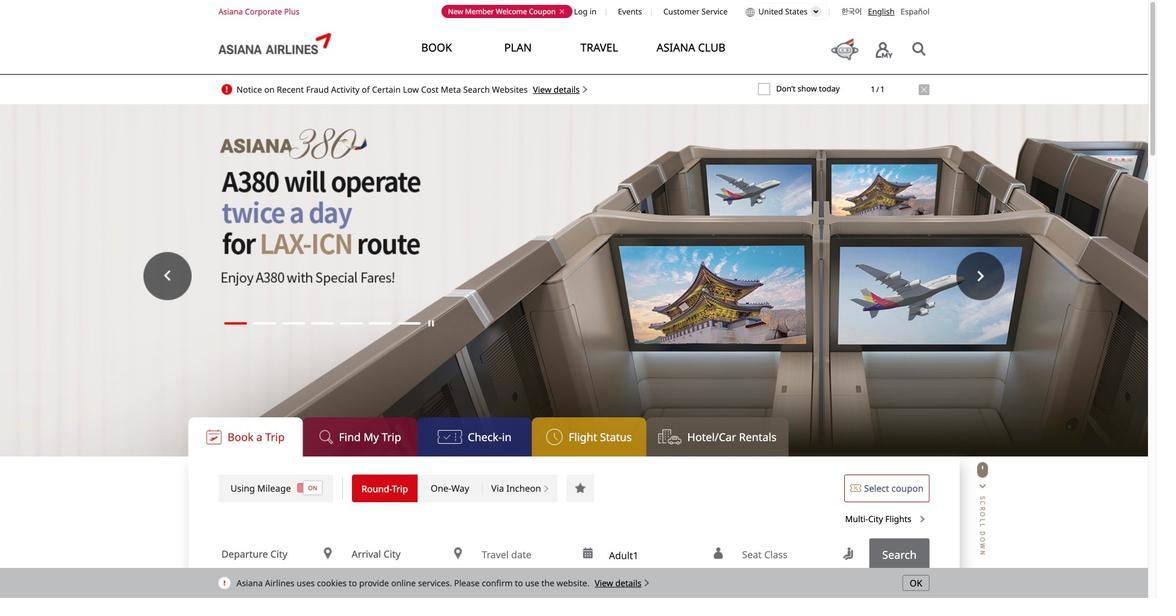 Task type: vqa. For each thing, say whether or not it's contained in the screenshot.
정지(pause) image
yes



Task type: locate. For each thing, give the bounding box(es) containing it.
None text field
[[219, 539, 337, 573], [349, 539, 467, 573], [609, 539, 727, 573], [219, 539, 337, 573], [349, 539, 467, 573], [609, 539, 727, 573]]

Seat Class text field
[[739, 539, 858, 573]]



Task type: describe. For each thing, give the bounding box(es) containing it.
정지(pause) image
[[429, 321, 434, 327]]

scroll down image
[[978, 464, 988, 556]]

Travel date text field
[[479, 539, 597, 573]]



